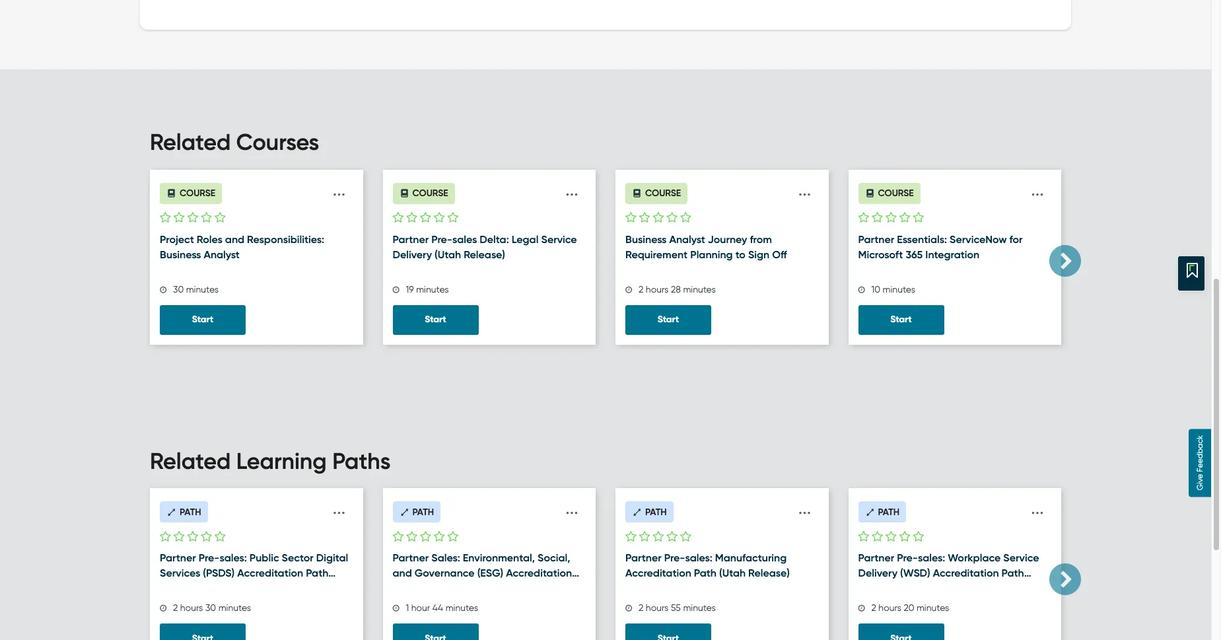 Task type: vqa. For each thing, say whether or not it's contained in the screenshot.


Task type: describe. For each thing, give the bounding box(es) containing it.
services
[[160, 567, 200, 580]]

partner pre-sales: public sector digital services (psds) accreditation path (utah release) link
[[160, 551, 353, 595]]

(utah inside partner pre-sales: workplace service delivery (wsd) accreditation path (utah release)
[[859, 582, 885, 595]]

chevron right image for related courses
[[1061, 252, 1074, 271]]

governance
[[415, 567, 475, 580]]

minutes right 10
[[883, 284, 916, 294]]

learning
[[236, 448, 327, 475]]

business analyst journey from requirement planning to sign off
[[626, 233, 787, 261]]

(wsd)
[[901, 567, 931, 580]]

analyst inside business analyst journey from requirement planning to sign off
[[670, 233, 706, 246]]

clock o image for partner pre-sales: workplace service delivery (wsd) accreditation path (utah release)
[[859, 605, 866, 613]]

minutes right 28
[[684, 284, 716, 294]]

partner for partner pre-sales: workplace service delivery (wsd) accreditation path (utah release)
[[859, 552, 895, 565]]

clock o image for partner pre-sales: public sector digital services (psds) accreditation path (utah release)
[[160, 605, 168, 613]]

2 hours 28 minutes
[[637, 284, 716, 294]]

clock o image for partner sales: environmental, social, and governance (esg) accreditation path (utah release)
[[393, 605, 400, 613]]

path inside partner pre-sales: manufacturing accreditation path (utah release)
[[694, 567, 717, 580]]

related courses
[[150, 129, 319, 156]]

... for partner pre-sales delta: legal service delivery (utah release)
[[566, 178, 579, 200]]

partner pre-sales: public sector digital services (psds) accreditation path (utah release)
[[160, 552, 348, 595]]

partner for partner pre-sales: public sector digital services (psds) accreditation path (utah release)
[[160, 552, 196, 565]]

... for partner essentials: servicenow for microsoft 365 integration
[[1032, 178, 1045, 200]]

release) inside partner pre-sales: manufacturing accreditation path (utah release)
[[749, 567, 790, 580]]

course for essentials:
[[879, 188, 914, 199]]

course rating - read only slider for business analyst journey from requirement planning to sign off
[[626, 211, 692, 226]]

analyst inside project roles and responsibilities: business analyst
[[204, 248, 240, 261]]

365
[[906, 248, 923, 261]]

requirement
[[626, 248, 688, 261]]

course for roles
[[180, 188, 216, 199]]

... for business analyst journey from requirement planning to sign off
[[799, 178, 812, 200]]

(psds)
[[203, 567, 235, 580]]

20
[[904, 603, 915, 613]]

legal
[[512, 233, 539, 246]]

course rating - read only slider for partner pre-sales delta: legal service delivery (utah release)
[[393, 211, 459, 226]]

minutes down (psds)
[[219, 603, 251, 613]]

course rating - read only slider for partner sales: environmental, social, and governance (esg) accreditation path (utah release)
[[393, 530, 459, 545]]

... button for partner sales: environmental, social, and governance (esg) accreditation path (utah release)
[[562, 497, 583, 523]]

partner pre-sales: manufacturing accreditation path (utah release) link
[[626, 551, 819, 582]]

(utah inside partner pre-sales: public sector digital services (psds) accreditation path (utah release)
[[160, 582, 186, 595]]

to
[[736, 248, 746, 261]]

... for partner pre-sales: manufacturing accreditation path (utah release)
[[799, 497, 812, 519]]

partner pre-sales: workplace service delivery (wsd) accreditation path (utah release) link
[[859, 551, 1052, 595]]

hours for partner pre-sales: public sector digital services (psds) accreditation path (utah release)
[[180, 603, 203, 613]]

clock o image for partner essentials: servicenow for microsoft 365 integration
[[859, 286, 866, 294]]

partner essentials: servicenow for microsoft 365 integration link
[[859, 233, 1052, 263]]

off
[[773, 248, 787, 261]]

partner for partner pre-sales: manufacturing accreditation path (utah release)
[[626, 552, 662, 565]]

release) inside partner sales: environmental, social, and governance (esg) accreditation path (utah release)
[[447, 582, 489, 595]]

minutes right 44
[[446, 603, 479, 613]]

delivery inside partner pre-sales: workplace service delivery (wsd) accreditation path (utah release)
[[859, 567, 898, 580]]

19
[[406, 284, 414, 294]]

... for partner pre-sales: workplace service delivery (wsd) accreditation path (utah release)
[[1032, 497, 1045, 519]]

hours for business analyst journey from requirement planning to sign off
[[646, 284, 669, 294]]

related for related courses
[[150, 129, 231, 156]]

path inside partner sales: environmental, social, and governance (esg) accreditation path (utah release)
[[393, 582, 415, 595]]

sign
[[749, 248, 770, 261]]

related for related learning paths
[[150, 448, 231, 475]]

business inside business analyst journey from requirement planning to sign off
[[626, 233, 667, 246]]

partner pre-sales: workplace service delivery (wsd) accreditation path (utah release)
[[859, 552, 1040, 595]]

sales: for public
[[220, 552, 247, 565]]

2 for partner pre-sales: manufacturing accreditation path (utah release)
[[639, 603, 644, 613]]

business inside project roles and responsibilities: business analyst
[[160, 248, 201, 261]]

1
[[406, 603, 409, 613]]

sales: for manufacturing
[[686, 552, 713, 565]]

clock o image for business analyst journey from requirement planning to sign off
[[626, 286, 633, 294]]

55
[[671, 603, 681, 613]]

partner for partner essentials: servicenow for microsoft 365 integration
[[859, 233, 895, 246]]

delivery inside partner pre-sales delta: legal service delivery (utah release)
[[393, 248, 432, 261]]

partner for partner pre-sales delta: legal service delivery (utah release)
[[393, 233, 429, 246]]

partner pre-sales delta: legal service delivery (utah release) link
[[393, 233, 586, 263]]

start for partner essentials: servicenow for microsoft 365 integration
[[891, 314, 912, 325]]

courses
[[236, 129, 319, 156]]

microsoft
[[859, 248, 904, 261]]

journey
[[708, 233, 748, 246]]

course rating - read only slider for partner pre-sales: public sector digital services (psds) accreditation path (utah release)
[[160, 530, 226, 545]]

(utah inside partner pre-sales: manufacturing accreditation path (utah release)
[[720, 567, 746, 580]]

hour
[[412, 603, 430, 613]]

2 for business analyst journey from requirement planning to sign off
[[639, 284, 644, 294]]

sales:
[[432, 552, 460, 565]]

partner pre-sales delta: legal service delivery (utah release)
[[393, 233, 577, 261]]

service inside partner pre-sales: workplace service delivery (wsd) accreditation path (utah release)
[[1004, 552, 1040, 565]]

2 hours 55 minutes
[[637, 603, 716, 613]]

44
[[433, 603, 444, 613]]

social,
[[538, 552, 571, 565]]

minutes right 55
[[684, 603, 716, 613]]

30 minutes
[[171, 284, 219, 294]]

partner pre-sales: manufacturing accreditation path (utah release)
[[626, 552, 790, 580]]



Task type: locate. For each thing, give the bounding box(es) containing it.
course for pre-
[[413, 188, 449, 199]]

minutes right 20
[[917, 603, 950, 613]]

30 down project
[[173, 284, 184, 294]]

2 hours 20 minutes
[[870, 603, 950, 613]]

release)
[[464, 248, 506, 261], [749, 567, 790, 580], [189, 582, 231, 595], [447, 582, 489, 595], [888, 582, 929, 595]]

2 for partner pre-sales: public sector digital services (psds) accreditation path (utah release)
[[173, 603, 178, 613]]

(utah
[[435, 248, 461, 261], [720, 567, 746, 580], [160, 582, 186, 595], [418, 582, 445, 595], [859, 582, 885, 595]]

pre-
[[432, 233, 453, 246], [199, 552, 220, 565], [665, 552, 686, 565], [898, 552, 919, 565]]

1 course from the left
[[180, 188, 216, 199]]

course rating - read only slider up project
[[160, 211, 226, 226]]

pre- inside partner pre-sales: manufacturing accreditation path (utah release)
[[665, 552, 686, 565]]

0 vertical spatial delivery
[[393, 248, 432, 261]]

sales:
[[220, 552, 247, 565], [686, 552, 713, 565], [919, 552, 946, 565]]

start link for project roles and responsibilities: business analyst
[[160, 305, 246, 335]]

1 horizontal spatial 30
[[205, 603, 216, 613]]

0 horizontal spatial sales:
[[220, 552, 247, 565]]

pre- up the 19 minutes
[[432, 233, 453, 246]]

... button for business analyst journey from requirement planning to sign off
[[795, 178, 816, 204]]

sales: inside partner pre-sales: workplace service delivery (wsd) accreditation path (utah release)
[[919, 552, 946, 565]]

service right workplace
[[1004, 552, 1040, 565]]

3 start link from the left
[[626, 305, 712, 335]]

business down project
[[160, 248, 201, 261]]

environmental,
[[463, 552, 535, 565]]

sales: left manufacturing
[[686, 552, 713, 565]]

release) inside partner pre-sales: public sector digital services (psds) accreditation path (utah release)
[[189, 582, 231, 595]]

service inside partner pre-sales delta: legal service delivery (utah release)
[[541, 233, 577, 246]]

chevron right image for related learning paths
[[1061, 571, 1074, 590]]

release) inside partner pre-sales: workplace service delivery (wsd) accreditation path (utah release)
[[888, 582, 929, 595]]

responsibilities:
[[247, 233, 324, 246]]

1 start from the left
[[192, 314, 214, 325]]

analyst
[[670, 233, 706, 246], [204, 248, 240, 261]]

clock o image left 20
[[859, 605, 866, 613]]

0 horizontal spatial clock o image
[[393, 605, 400, 613]]

course for analyst
[[646, 188, 682, 199]]

release) down (wsd)
[[888, 582, 929, 595]]

0 horizontal spatial analyst
[[204, 248, 240, 261]]

1 vertical spatial and
[[393, 567, 412, 580]]

0 horizontal spatial service
[[541, 233, 577, 246]]

30 down (psds)
[[205, 603, 216, 613]]

partner inside partner essentials: servicenow for microsoft 365 integration
[[859, 233, 895, 246]]

accreditation inside partner sales: environmental, social, and governance (esg) accreditation path (utah release)
[[506, 567, 572, 580]]

... for partner sales: environmental, social, and governance (esg) accreditation path (utah release)
[[566, 497, 579, 519]]

business analyst journey from requirement planning to sign off link
[[626, 233, 819, 263]]

accreditation
[[237, 567, 303, 580], [506, 567, 572, 580], [626, 567, 692, 580], [934, 567, 1000, 580]]

partner essentials: servicenow for microsoft 365 integration
[[859, 233, 1023, 261]]

start link for partner essentials: servicenow for microsoft 365 integration
[[859, 305, 945, 335]]

clock o image left 10
[[859, 286, 866, 294]]

2 hours 30 minutes
[[171, 603, 251, 613]]

start link for business analyst journey from requirement planning to sign off
[[626, 305, 712, 335]]

course rating - read only slider up sales at left top
[[393, 211, 459, 226]]

and inside partner sales: environmental, social, and governance (esg) accreditation path (utah release)
[[393, 567, 412, 580]]

2 down services
[[173, 603, 178, 613]]

release) inside partner pre-sales delta: legal service delivery (utah release)
[[464, 248, 506, 261]]

release) down (esg)
[[447, 582, 489, 595]]

1 vertical spatial analyst
[[204, 248, 240, 261]]

digital
[[316, 552, 348, 565]]

delivery left (wsd)
[[859, 567, 898, 580]]

partner up services
[[160, 552, 196, 565]]

release) down delta:
[[464, 248, 506, 261]]

None checkbox
[[160, 212, 171, 224], [201, 212, 212, 224], [215, 212, 226, 224], [420, 212, 431, 224], [640, 212, 651, 224], [667, 212, 678, 224], [859, 212, 870, 224], [886, 212, 897, 224], [900, 212, 911, 224], [914, 212, 925, 224], [201, 531, 212, 543], [393, 531, 404, 543], [434, 531, 445, 543], [640, 531, 651, 543], [667, 531, 678, 543], [859, 531, 870, 543], [872, 531, 884, 543], [886, 531, 897, 543], [900, 531, 911, 543], [914, 531, 925, 543], [160, 212, 171, 224], [201, 212, 212, 224], [215, 212, 226, 224], [420, 212, 431, 224], [640, 212, 651, 224], [667, 212, 678, 224], [859, 212, 870, 224], [886, 212, 897, 224], [900, 212, 911, 224], [914, 212, 925, 224], [201, 531, 212, 543], [393, 531, 404, 543], [434, 531, 445, 543], [640, 531, 651, 543], [667, 531, 678, 543], [859, 531, 870, 543], [872, 531, 884, 543], [886, 531, 897, 543], [900, 531, 911, 543], [914, 531, 925, 543]]

(utah down services
[[160, 582, 186, 595]]

accreditation inside partner pre-sales: workplace service delivery (wsd) accreditation path (utah release)
[[934, 567, 1000, 580]]

partner sales: environmental, social, and governance (esg) accreditation path (utah release) link
[[393, 551, 586, 595]]

partner up 2 hours 55 minutes
[[626, 552, 662, 565]]

hours left 28
[[646, 284, 669, 294]]

... button for partner pre-sales: workplace service delivery (wsd) accreditation path (utah release)
[[1028, 497, 1049, 523]]

minutes
[[186, 284, 219, 294], [416, 284, 449, 294], [684, 284, 716, 294], [883, 284, 916, 294], [219, 603, 251, 613], [446, 603, 479, 613], [684, 603, 716, 613], [917, 603, 950, 613]]

servicenow
[[950, 233, 1008, 246]]

10 minutes
[[870, 284, 916, 294]]

course rating - read only slider for partner pre-sales: workplace service delivery (wsd) accreditation path (utah release)
[[859, 530, 925, 545]]

0 vertical spatial analyst
[[670, 233, 706, 246]]

clock o image left 30 minutes
[[160, 286, 168, 294]]

and right roles
[[225, 233, 245, 246]]

start down the 19 minutes
[[425, 314, 447, 325]]

1 vertical spatial delivery
[[859, 567, 898, 580]]

path inside partner pre-sales: workplace service delivery (wsd) accreditation path (utah release)
[[1002, 567, 1025, 580]]

sales: for workplace
[[919, 552, 946, 565]]

start
[[192, 314, 214, 325], [425, 314, 447, 325], [658, 314, 679, 325], [891, 314, 912, 325]]

roles
[[197, 233, 223, 246]]

1 hour 44 minutes
[[404, 603, 479, 613]]

public
[[250, 552, 279, 565]]

4 start link from the left
[[859, 305, 945, 335]]

accreditation inside partner pre-sales: manufacturing accreditation path (utah release)
[[626, 567, 692, 580]]

accreditation up 55
[[626, 567, 692, 580]]

clock o image for partner pre-sales delta: legal service delivery (utah release)
[[393, 286, 400, 294]]

course rating - read only slider for partner essentials: servicenow for microsoft 365 integration
[[859, 211, 925, 226]]

(esg)
[[478, 567, 504, 580]]

1 horizontal spatial delivery
[[859, 567, 898, 580]]

... button for partner pre-sales delta: legal service delivery (utah release)
[[562, 178, 583, 204]]

1 chevron right image from the top
[[1061, 252, 1074, 271]]

accreditation down "social,"
[[506, 567, 572, 580]]

start for business analyst journey from requirement planning to sign off
[[658, 314, 679, 325]]

0 horizontal spatial and
[[225, 233, 245, 246]]

0 horizontal spatial 30
[[173, 284, 184, 294]]

pre- inside partner pre-sales: public sector digital services (psds) accreditation path (utah release)
[[199, 552, 220, 565]]

path
[[180, 507, 201, 518], [413, 507, 434, 518], [646, 507, 667, 518], [879, 507, 900, 518], [306, 567, 329, 580], [694, 567, 717, 580], [1002, 567, 1025, 580], [393, 582, 415, 595]]

start down 10 minutes
[[891, 314, 912, 325]]

clock o image left 1
[[393, 605, 400, 613]]

10
[[872, 284, 881, 294]]

1 horizontal spatial and
[[393, 567, 412, 580]]

0 horizontal spatial delivery
[[393, 248, 432, 261]]

1 horizontal spatial sales:
[[686, 552, 713, 565]]

2 course from the left
[[413, 188, 449, 199]]

2 left 28
[[639, 284, 644, 294]]

1 vertical spatial service
[[1004, 552, 1040, 565]]

hours for partner pre-sales: workplace service delivery (wsd) accreditation path (utah release)
[[879, 603, 902, 613]]

business
[[626, 233, 667, 246], [160, 248, 201, 261]]

analyst up planning
[[670, 233, 706, 246]]

pre- for services
[[199, 552, 220, 565]]

start link down 10 minutes
[[859, 305, 945, 335]]

2 left 55
[[639, 603, 644, 613]]

delivery up 19
[[393, 248, 432, 261]]

0 vertical spatial related
[[150, 129, 231, 156]]

3 course from the left
[[646, 188, 682, 199]]

hours left 55
[[646, 603, 669, 613]]

1 accreditation from the left
[[237, 567, 303, 580]]

related learning paths
[[150, 448, 391, 475]]

and up 1
[[393, 567, 412, 580]]

course rating - read only slider
[[160, 211, 226, 226], [393, 211, 459, 226], [626, 211, 692, 226], [859, 211, 925, 226], [160, 530, 226, 545], [393, 530, 459, 545], [626, 530, 692, 545], [859, 530, 925, 545]]

2 left 20
[[872, 603, 877, 613]]

partner sales: environmental, social, and governance (esg) accreditation path (utah release)
[[393, 552, 572, 595]]

workplace
[[949, 552, 1001, 565]]

1 related from the top
[[150, 129, 231, 156]]

partner up microsoft
[[859, 233, 895, 246]]

start down 28
[[658, 314, 679, 325]]

analyst down roles
[[204, 248, 240, 261]]

pre- up (wsd)
[[898, 552, 919, 565]]

course rating - read only slider up services
[[160, 530, 226, 545]]

1 horizontal spatial analyst
[[670, 233, 706, 246]]

4 start from the left
[[891, 314, 912, 325]]

... button for partner essentials: servicenow for microsoft 365 integration
[[1028, 178, 1049, 204]]

partner
[[393, 233, 429, 246], [859, 233, 895, 246], [160, 552, 196, 565], [393, 552, 429, 565], [626, 552, 662, 565], [859, 552, 895, 565]]

0 vertical spatial service
[[541, 233, 577, 246]]

4 accreditation from the left
[[934, 567, 1000, 580]]

start link down the 19 minutes
[[393, 305, 479, 335]]

4 course from the left
[[879, 188, 914, 199]]

minutes right 19
[[416, 284, 449, 294]]

partner up 19
[[393, 233, 429, 246]]

pre- up (psds)
[[199, 552, 220, 565]]

pre- for (utah
[[665, 552, 686, 565]]

delta:
[[480, 233, 509, 246]]

2 horizontal spatial clock o image
[[859, 286, 866, 294]]

30
[[173, 284, 184, 294], [205, 603, 216, 613]]

partner inside partner sales: environmental, social, and governance (esg) accreditation path (utah release)
[[393, 552, 429, 565]]

1 vertical spatial related
[[150, 448, 231, 475]]

1 horizontal spatial business
[[626, 233, 667, 246]]

course rating - read only slider for project roles and responsibilities: business analyst
[[160, 211, 226, 226]]

sales: inside partner pre-sales: public sector digital services (psds) accreditation path (utah release)
[[220, 552, 247, 565]]

service right 'legal'
[[541, 233, 577, 246]]

... for partner pre-sales: public sector digital services (psds) accreditation path (utah release)
[[333, 497, 346, 519]]

start link down 28
[[626, 305, 712, 335]]

28
[[671, 284, 681, 294]]

... button for partner pre-sales: manufacturing accreditation path (utah release)
[[795, 497, 816, 523]]

... button for partner pre-sales: public sector digital services (psds) accreditation path (utah release)
[[329, 497, 350, 523]]

2 start link from the left
[[393, 305, 479, 335]]

delivery
[[393, 248, 432, 261], [859, 567, 898, 580]]

course rating - read only slider up the requirement
[[626, 211, 692, 226]]

start for partner pre-sales delta: legal service delivery (utah release)
[[425, 314, 447, 325]]

partner up 2 hours 20 minutes
[[859, 552, 895, 565]]

0 horizontal spatial business
[[160, 248, 201, 261]]

release) down manufacturing
[[749, 567, 790, 580]]

course rating - read only slider up (wsd)
[[859, 530, 925, 545]]

planning
[[691, 248, 733, 261]]

1 vertical spatial business
[[160, 248, 201, 261]]

... button
[[562, 178, 583, 204], [1028, 178, 1049, 204], [795, 497, 816, 523], [1028, 497, 1049, 523]]

project
[[160, 233, 194, 246]]

clock o image
[[859, 286, 866, 294], [393, 605, 400, 613], [626, 605, 633, 613]]

1 horizontal spatial clock o image
[[626, 605, 633, 613]]

minutes down roles
[[186, 284, 219, 294]]

partner inside partner pre-sales: public sector digital services (psds) accreditation path (utah release)
[[160, 552, 196, 565]]

(utah down manufacturing
[[720, 567, 746, 580]]

pre- inside partner pre-sales: workplace service delivery (wsd) accreditation path (utah release)
[[898, 552, 919, 565]]

sector
[[282, 552, 314, 565]]

start link for partner pre-sales delta: legal service delivery (utah release)
[[393, 305, 479, 335]]

partner inside partner pre-sales: workplace service delivery (wsd) accreditation path (utah release)
[[859, 552, 895, 565]]

accreditation down "public"
[[237, 567, 303, 580]]

related
[[150, 129, 231, 156], [150, 448, 231, 475]]

course rating - read only slider up partner pre-sales: manufacturing accreditation path (utah release)
[[626, 530, 692, 545]]

and
[[225, 233, 245, 246], [393, 567, 412, 580]]

0 vertical spatial and
[[225, 233, 245, 246]]

sales: up (wsd)
[[919, 552, 946, 565]]

hours for partner pre-sales: manufacturing accreditation path (utah release)
[[646, 603, 669, 613]]

2 related from the top
[[150, 448, 231, 475]]

sales: inside partner pre-sales: manufacturing accreditation path (utah release)
[[686, 552, 713, 565]]

... button
[[329, 178, 350, 204], [795, 178, 816, 204], [329, 497, 350, 523], [562, 497, 583, 523]]

chevron right image
[[1061, 252, 1074, 271], [1061, 571, 1074, 590]]

2 accreditation from the left
[[506, 567, 572, 580]]

pre- for delivery
[[432, 233, 453, 246]]

course rating - read only slider for partner pre-sales: manufacturing accreditation path (utah release)
[[626, 530, 692, 545]]

pre- inside partner pre-sales delta: legal service delivery (utah release)
[[432, 233, 453, 246]]

hours down services
[[180, 603, 203, 613]]

essentials:
[[898, 233, 948, 246]]

1 vertical spatial 30
[[205, 603, 216, 613]]

clock o image left 55
[[626, 605, 633, 613]]

... for project roles and responsibilities: business analyst
[[333, 178, 346, 200]]

2 for partner pre-sales: workplace service delivery (wsd) accreditation path (utah release)
[[872, 603, 877, 613]]

clock o image left 19
[[393, 286, 400, 294]]

clock o image down the requirement
[[626, 286, 633, 294]]

3 accreditation from the left
[[626, 567, 692, 580]]

project roles and responsibilities: business analyst link
[[160, 233, 353, 263]]

1 start link from the left
[[160, 305, 246, 335]]

partner inside partner pre-sales delta: legal service delivery (utah release)
[[393, 233, 429, 246]]

start for project roles and responsibilities: business analyst
[[192, 314, 214, 325]]

release) down (psds)
[[189, 582, 231, 595]]

19 minutes
[[404, 284, 449, 294]]

clock o image down services
[[160, 605, 168, 613]]

service
[[541, 233, 577, 246], [1004, 552, 1040, 565]]

for
[[1010, 233, 1023, 246]]

start down 30 minutes
[[192, 314, 214, 325]]

2 sales: from the left
[[686, 552, 713, 565]]

project roles and responsibilities: business analyst
[[160, 233, 324, 261]]

2 start from the left
[[425, 314, 447, 325]]

accreditation inside partner pre-sales: public sector digital services (psds) accreditation path (utah release)
[[237, 567, 303, 580]]

1 horizontal spatial service
[[1004, 552, 1040, 565]]

clock o image for project roles and responsibilities: business analyst
[[160, 286, 168, 294]]

0 vertical spatial business
[[626, 233, 667, 246]]

3 sales: from the left
[[919, 552, 946, 565]]

... button for project roles and responsibilities: business analyst
[[329, 178, 350, 204]]

partner left sales:
[[393, 552, 429, 565]]

(utah inside partner pre-sales delta: legal service delivery (utah release)
[[435, 248, 461, 261]]

(utah down sales at left top
[[435, 248, 461, 261]]

2 horizontal spatial sales:
[[919, 552, 946, 565]]

(utah down governance
[[418, 582, 445, 595]]

accreditation down workplace
[[934, 567, 1000, 580]]

course rating - read only slider up sales:
[[393, 530, 459, 545]]

2
[[639, 284, 644, 294], [173, 603, 178, 613], [639, 603, 644, 613], [872, 603, 877, 613]]

pre- for (wsd)
[[898, 552, 919, 565]]

business up the requirement
[[626, 233, 667, 246]]

...
[[333, 178, 346, 200], [566, 178, 579, 200], [799, 178, 812, 200], [1032, 178, 1045, 200], [333, 497, 346, 519], [566, 497, 579, 519], [799, 497, 812, 519], [1032, 497, 1045, 519]]

pre- up 55
[[665, 552, 686, 565]]

and inside project roles and responsibilities: business analyst
[[225, 233, 245, 246]]

partner for partner sales: environmental, social, and governance (esg) accreditation path (utah release)
[[393, 552, 429, 565]]

2 chevron right image from the top
[[1061, 571, 1074, 590]]

hours
[[646, 284, 669, 294], [180, 603, 203, 613], [646, 603, 669, 613], [879, 603, 902, 613]]

paths
[[333, 448, 391, 475]]

(utah up 2 hours 20 minutes
[[859, 582, 885, 595]]

hours left 20
[[879, 603, 902, 613]]

from
[[750, 233, 772, 246]]

path inside partner pre-sales: public sector digital services (psds) accreditation path (utah release)
[[306, 567, 329, 580]]

start link down 30 minutes
[[160, 305, 246, 335]]

integration
[[926, 248, 980, 261]]

None checkbox
[[174, 212, 185, 224], [187, 212, 198, 224], [393, 212, 404, 224], [407, 212, 418, 224], [434, 212, 445, 224], [448, 212, 459, 224], [626, 212, 637, 224], [653, 212, 664, 224], [681, 212, 692, 224], [872, 212, 884, 224], [160, 531, 171, 543], [174, 531, 185, 543], [187, 531, 198, 543], [215, 531, 226, 543], [407, 531, 418, 543], [420, 531, 431, 543], [448, 531, 459, 543], [626, 531, 637, 543], [653, 531, 664, 543], [681, 531, 692, 543], [174, 212, 185, 224], [187, 212, 198, 224], [393, 212, 404, 224], [407, 212, 418, 224], [434, 212, 445, 224], [448, 212, 459, 224], [626, 212, 637, 224], [653, 212, 664, 224], [681, 212, 692, 224], [872, 212, 884, 224], [160, 531, 171, 543], [174, 531, 185, 543], [187, 531, 198, 543], [215, 531, 226, 543], [407, 531, 418, 543], [420, 531, 431, 543], [448, 531, 459, 543], [626, 531, 637, 543], [653, 531, 664, 543], [681, 531, 692, 543]]

course
[[180, 188, 216, 199], [413, 188, 449, 199], [646, 188, 682, 199], [879, 188, 914, 199]]

manufacturing
[[716, 552, 787, 565]]

sales: up (psds)
[[220, 552, 247, 565]]

(utah inside partner sales: environmental, social, and governance (esg) accreditation path (utah release)
[[418, 582, 445, 595]]

partner inside partner pre-sales: manufacturing accreditation path (utah release)
[[626, 552, 662, 565]]

start link
[[160, 305, 246, 335], [393, 305, 479, 335], [626, 305, 712, 335], [859, 305, 945, 335]]

clock o image
[[160, 286, 168, 294], [393, 286, 400, 294], [626, 286, 633, 294], [160, 605, 168, 613], [859, 605, 866, 613]]

0 vertical spatial chevron right image
[[1061, 252, 1074, 271]]

3 start from the left
[[658, 314, 679, 325]]

sales
[[453, 233, 477, 246]]

1 vertical spatial chevron right image
[[1061, 571, 1074, 590]]

clock o image for partner pre-sales: manufacturing accreditation path (utah release)
[[626, 605, 633, 613]]

0 vertical spatial 30
[[173, 284, 184, 294]]

course rating - read only slider up essentials:
[[859, 211, 925, 226]]

1 sales: from the left
[[220, 552, 247, 565]]



